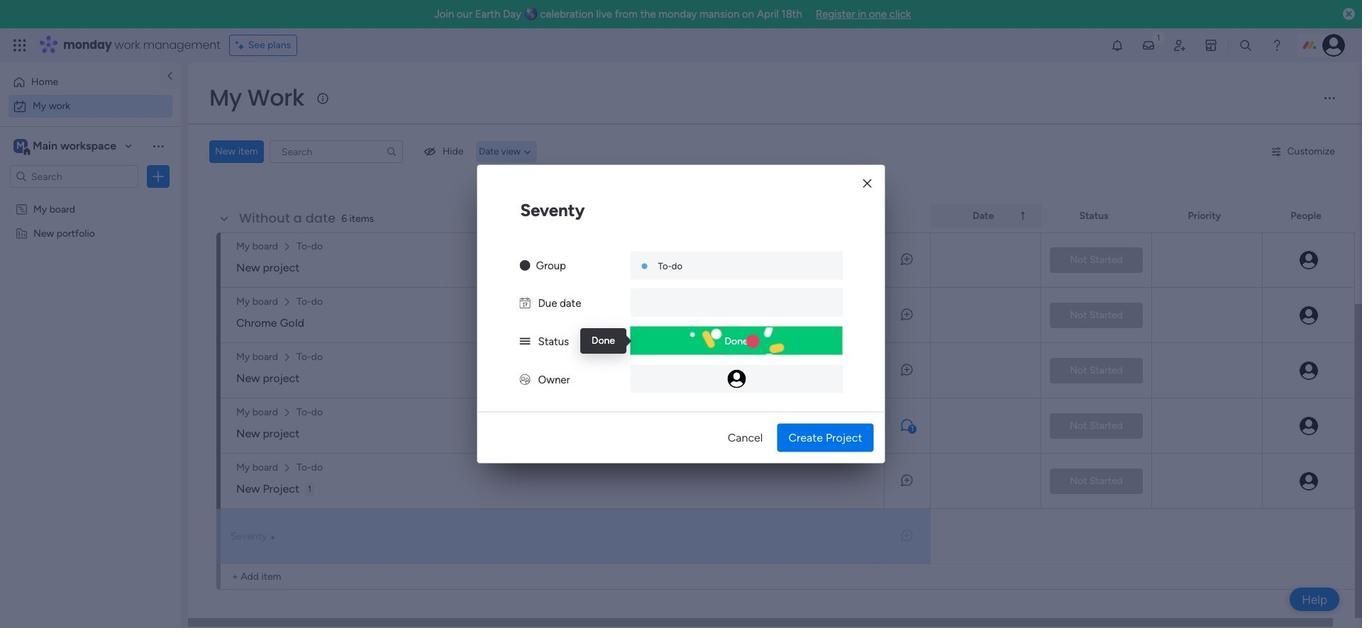 Task type: locate. For each thing, give the bounding box(es) containing it.
close image
[[863, 178, 872, 189]]

column header
[[931, 204, 1042, 229]]

v2 status image
[[520, 335, 531, 348]]

select product image
[[13, 38, 27, 53]]

workspace selection element
[[13, 138, 119, 156]]

workspace image
[[13, 138, 28, 154]]

monday marketplace image
[[1205, 38, 1219, 53]]

dialog
[[477, 165, 886, 464]]

search everything image
[[1239, 38, 1254, 53]]

dapulse date column image
[[520, 297, 531, 310]]

None search field
[[270, 141, 403, 163]]

list box
[[0, 194, 181, 437]]

Search in workspace field
[[30, 169, 119, 185]]

option
[[9, 71, 151, 94], [9, 95, 172, 118], [0, 196, 181, 199]]

jacob simon image
[[1323, 34, 1346, 57]]

update feed image
[[1142, 38, 1156, 53]]



Task type: describe. For each thing, give the bounding box(es) containing it.
v2 sun image
[[520, 259, 531, 272]]

Filter dashboard by text search field
[[270, 141, 403, 163]]

1 image
[[1153, 29, 1166, 45]]

invite members image
[[1173, 38, 1188, 53]]

notifications image
[[1111, 38, 1125, 53]]

2 vertical spatial option
[[0, 196, 181, 199]]

1 vertical spatial option
[[9, 95, 172, 118]]

sort image
[[1018, 211, 1029, 222]]

search image
[[386, 146, 397, 158]]

v2 multiple person column image
[[520, 374, 531, 387]]

see plans image
[[235, 38, 248, 53]]

0 vertical spatial option
[[9, 71, 151, 94]]

help image
[[1271, 38, 1285, 53]]



Task type: vqa. For each thing, say whether or not it's contained in the screenshot.
field
no



